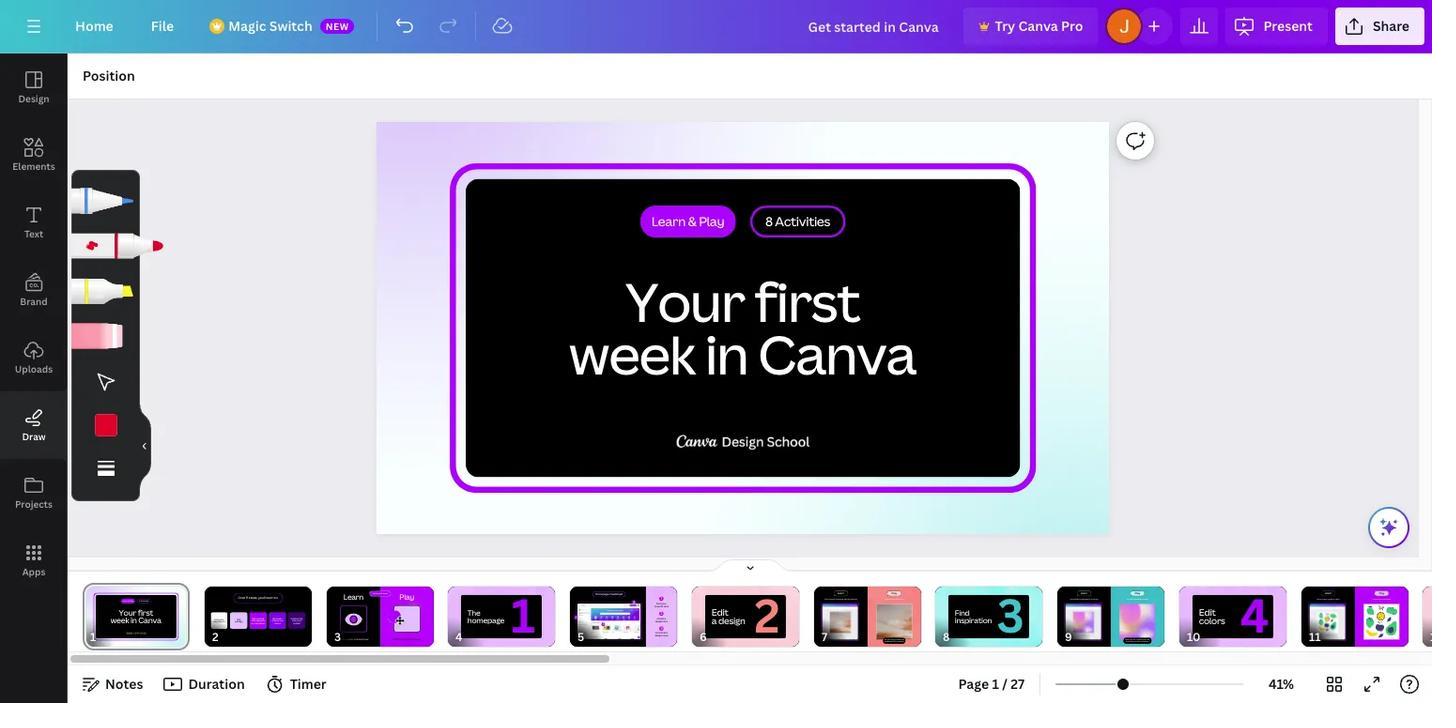 Task type: describe. For each thing, give the bounding box(es) containing it.
get
[[252, 618, 256, 620]]

inspired
[[256, 618, 264, 620]]

and left learn
[[354, 638, 358, 642]]

photos
[[272, 620, 279, 623]]

recent
[[661, 632, 668, 635]]

and right edit
[[847, 599, 850, 601]]

get inspired with elements and templates
[[251, 618, 265, 625]]

page 1 image
[[83, 587, 190, 647]]

41% button
[[1252, 670, 1313, 700]]

elements
[[12, 160, 55, 173]]

page 1 / 27 button
[[951, 670, 1033, 700]]

explore
[[892, 622, 899, 624]]

publish
[[293, 622, 300, 625]]

a right add
[[1093, 599, 1094, 601]]

a left video
[[346, 638, 347, 642]]

learn
[[358, 638, 363, 642]]

draw
[[22, 430, 46, 443]]

the homepage 1
[[468, 584, 536, 647]]

home link
[[60, 8, 128, 45]]

new
[[326, 20, 349, 33]]

brand button
[[0, 256, 68, 324]]

time
[[895, 620, 899, 622]]

0 horizontal spatial edit a design
[[235, 619, 243, 624]]

collaborate, share and publish
[[291, 618, 303, 625]]

how to change a graphic's colors experiment with swatches
[[1317, 599, 1391, 601]]

it's time to explore
[[890, 620, 899, 624]]

week in canva
[[569, 318, 916, 391]]

share
[[292, 620, 297, 623]]

design right add
[[1094, 599, 1099, 601]]

editing
[[1138, 599, 1143, 601]]

how to find and add graphics to a design try adding and editing graphics
[[1071, 599, 1149, 601]]

projects button
[[0, 459, 68, 527]]

side panel tab list
[[0, 54, 68, 595]]

collaborate,
[[291, 618, 303, 620]]

to left the 'add,'
[[839, 599, 840, 601]]

page
[[959, 676, 989, 693]]

pro
[[1062, 17, 1084, 35]]

first
[[755, 265, 860, 338]]

the
[[896, 599, 898, 601]]

0 vertical spatial colors
[[1336, 599, 1340, 601]]

canva inside try canva pro button
[[1019, 17, 1059, 35]]

1 horizontal spatial 3
[[661, 626, 663, 632]]

1 inside button
[[993, 676, 1000, 693]]

add,
[[841, 599, 844, 601]]

play
[[399, 593, 414, 603]]

2 text from the left
[[899, 599, 902, 601]]

home
[[75, 17, 113, 35]]

file
[[151, 17, 174, 35]]

0 horizontal spatial 2
[[634, 600, 635, 605]]

how for how to find and add graphics to a design try adding and editing graphics
[[1071, 599, 1074, 601]]

share
[[1373, 17, 1410, 35]]

to left find
[[1074, 599, 1076, 601]]

and right click
[[828, 599, 831, 601]]

present button
[[1227, 8, 1328, 45]]

way
[[213, 621, 217, 624]]

it's
[[890, 620, 894, 622]]

a right the find your projects here create a design here find recent designs here
[[712, 616, 717, 628]]

switch
[[269, 17, 313, 35]]

1 right the homepage 1
[[576, 616, 577, 621]]

edit for 2
[[712, 607, 728, 619]]

uploads
[[15, 363, 53, 376]]

0 vertical spatial here
[[664, 606, 669, 609]]

design inside the find your projects here create a design here find recent designs here
[[656, 621, 663, 624]]

a inside the find your projects here create a design here find recent designs here
[[665, 618, 666, 621]]

create
[[657, 618, 665, 621]]

find for way
[[214, 619, 219, 622]]

video
[[347, 638, 353, 642]]

the
[[468, 608, 481, 619]]

4
[[1241, 584, 1270, 647]]

and right adding
[[1135, 599, 1138, 601]]

work with photos and videos
[[272, 618, 283, 625]]

timer button
[[260, 670, 334, 700]]

design
[[18, 92, 49, 105]]

find
[[1076, 599, 1079, 601]]

1 vertical spatial here
[[663, 621, 668, 624]]

brand
[[20, 295, 48, 308]]

Design title text field
[[794, 8, 956, 45]]

projects
[[655, 606, 664, 609]]

add
[[1082, 599, 1085, 601]]

happen
[[413, 638, 421, 642]]

2 graphics from the left
[[1143, 599, 1149, 601]]

timer
[[290, 676, 327, 693]]

page 1 / 27
[[959, 676, 1025, 693]]

with inside get inspired with elements and templates
[[251, 620, 255, 623]]

1 right homepage
[[511, 584, 536, 647]]

watch
[[831, 599, 835, 601]]

adding
[[1130, 599, 1135, 601]]



Task type: vqa. For each thing, say whether or not it's contained in the screenshot.
menu bar on the top left of the page
no



Task type: locate. For each thing, give the bounding box(es) containing it.
2 up create
[[661, 612, 663, 617]]

0 horizontal spatial graphics
[[1085, 599, 1091, 601]]

edit left "get"
[[237, 619, 241, 622]]

3 up recent
[[661, 626, 663, 632]]

3 right inspiration
[[998, 584, 1025, 647]]

how left find
[[1071, 599, 1074, 601]]

find inside find your way around
[[214, 619, 219, 622]]

experiment
[[884, 599, 892, 601], [1373, 599, 1381, 601]]

your for here
[[662, 603, 667, 606]]

a
[[1093, 599, 1094, 601], [1328, 599, 1329, 601], [712, 616, 717, 628], [665, 618, 666, 621], [235, 621, 236, 624], [346, 638, 347, 642]]

it
[[411, 638, 413, 642]]

elements button
[[0, 121, 68, 189]]

here up recent
[[663, 621, 668, 624]]

graphics right add
[[1085, 599, 1091, 601]]

design up recent
[[656, 621, 663, 624]]

try left adding
[[1127, 599, 1130, 601]]

a right change
[[1328, 599, 1329, 601]]

2
[[755, 584, 780, 647], [634, 600, 635, 605], [661, 612, 663, 617]]

your
[[625, 265, 745, 338]]

draw button
[[0, 392, 68, 459]]

and left make
[[401, 638, 405, 642]]

templates
[[255, 622, 265, 625]]

1 vertical spatial colors
[[1200, 616, 1226, 628]]

position
[[83, 67, 135, 85]]

a right create
[[665, 618, 666, 621]]

uploads button
[[0, 324, 68, 392]]

your for around
[[219, 619, 224, 622]]

apps button
[[0, 527, 68, 595]]

and down "get"
[[251, 622, 255, 625]]

here right the projects
[[664, 606, 669, 609]]

1 horizontal spatial how
[[1317, 599, 1320, 601]]

find for projects
[[657, 603, 661, 606]]

week
[[569, 318, 695, 391]]

1 experiment from the left
[[884, 599, 892, 601]]

edit for 4
[[1200, 607, 1216, 619]]

projects
[[15, 498, 53, 511]]

design right around
[[236, 621, 243, 624]]

text button
[[0, 189, 68, 256]]

design
[[1094, 599, 1099, 601], [719, 616, 745, 628], [656, 621, 663, 624], [236, 621, 243, 624]]

how right watch on the bottom right of the page
[[836, 599, 839, 601]]

share button
[[1336, 8, 1425, 45]]

3
[[998, 584, 1025, 647], [603, 623, 605, 627], [661, 626, 663, 632]]

0 horizontal spatial canva
[[758, 318, 916, 391]]

how right learn
[[364, 638, 368, 642]]

try inside button
[[996, 17, 1016, 35]]

1 horizontal spatial 2
[[661, 612, 663, 617]]

learn
[[343, 593, 363, 603]]

2 horizontal spatial edit
[[1200, 607, 1216, 619]]

and right the photos
[[279, 620, 283, 623]]

text right resize
[[855, 599, 857, 601]]

1 horizontal spatial graphics
[[1143, 599, 1149, 601]]

hide image
[[139, 401, 151, 491]]

inspiration
[[956, 616, 993, 626]]

2 horizontal spatial 2
[[755, 584, 780, 647]]

graphics right 'editing'
[[1143, 599, 1149, 601]]

your inside find your way around
[[219, 619, 224, 622]]

1 horizontal spatial edit
[[712, 607, 728, 619]]

try canva pro button
[[964, 8, 1099, 45]]

here right designs
[[664, 635, 668, 638]]

1 horizontal spatial edit a design
[[712, 607, 745, 628]]

1 text from the left
[[855, 599, 857, 601]]

0 vertical spatial your
[[662, 603, 667, 606]]

edit
[[844, 599, 847, 601]]

text right the the
[[899, 599, 902, 601]]

box
[[902, 599, 904, 601]]

and inside the collaborate, share and publish
[[298, 620, 302, 623]]

and right share
[[298, 620, 302, 623]]

graphic's
[[1329, 599, 1335, 601]]

1 graphics from the left
[[1085, 599, 1091, 601]]

0 horizontal spatial your
[[219, 619, 224, 622]]

2 how from the left
[[1317, 599, 1320, 601]]

homepage
[[468, 616, 505, 626]]

0 vertical spatial try
[[996, 17, 1016, 35]]

0 horizontal spatial 3
[[603, 623, 605, 627]]

design button
[[0, 54, 68, 121]]

your first
[[625, 265, 860, 338]]

how
[[836, 599, 839, 601], [364, 638, 368, 642]]

0 horizontal spatial how
[[1071, 599, 1074, 601]]

interact
[[392, 638, 401, 642]]

experiment left the the
[[884, 599, 892, 601]]

colors right graphic's
[[1336, 599, 1340, 601]]

find your projects here create a design here find recent designs here
[[655, 603, 669, 638]]

1 horizontal spatial text
[[899, 599, 902, 601]]

edit colors
[[1200, 607, 1226, 628]]

1
[[511, 584, 536, 647], [661, 597, 662, 602], [576, 616, 577, 621], [993, 676, 1000, 693]]

to right add
[[1091, 599, 1093, 601]]

with
[[893, 599, 896, 601], [1381, 599, 1384, 601], [278, 618, 282, 620], [251, 620, 255, 623]]

make
[[405, 638, 411, 642]]

elements
[[256, 620, 265, 623]]

a right around
[[235, 621, 236, 624]]

41%
[[1269, 676, 1295, 693]]

0 horizontal spatial edit
[[237, 619, 241, 622]]

in
[[705, 318, 748, 391]]

1 horizontal spatial experiment
[[1373, 599, 1381, 601]]

with left elements
[[251, 620, 255, 623]]

1 horizontal spatial try
[[1127, 599, 1130, 601]]

1 horizontal spatial colors
[[1336, 599, 1340, 601]]

0 horizontal spatial experiment
[[884, 599, 892, 601]]

resize
[[850, 599, 854, 601]]

edit inside edit colors
[[1200, 607, 1216, 619]]

how left change
[[1317, 599, 1320, 601]]

27
[[1011, 676, 1025, 693]]

edit a design down hide pages image
[[712, 607, 745, 628]]

here
[[664, 606, 669, 609], [663, 621, 668, 624], [664, 635, 668, 638]]

to inside it's time to explore
[[890, 622, 892, 624]]

1 up the projects
[[661, 597, 662, 602]]

and inside the 'work with photos and videos'
[[279, 620, 283, 623]]

with left swatches
[[1381, 599, 1384, 601]]

watch a video and learn how interact and make it happen
[[338, 638, 421, 642]]

1 how from the left
[[1071, 599, 1074, 601]]

your inside the find your projects here create a design here find recent designs here
[[662, 603, 667, 606]]

how for how to change a graphic's colors experiment with swatches
[[1317, 599, 1320, 601]]

find
[[657, 603, 661, 606], [956, 608, 971, 619], [214, 619, 219, 622], [656, 632, 660, 635]]

3 left the find your projects here create a design here find recent designs here
[[603, 623, 605, 627]]

design down hide pages image
[[719, 616, 745, 628]]

0 horizontal spatial how
[[364, 638, 368, 642]]

designs
[[655, 635, 663, 638]]

hide pages image
[[705, 559, 795, 574]]

0 horizontal spatial colors
[[1200, 616, 1226, 628]]

magic switch
[[228, 17, 313, 35]]

to down it's at the right bottom of page
[[890, 622, 892, 624]]

how
[[1071, 599, 1074, 601], [1317, 599, 1320, 601]]

find your way around
[[213, 619, 225, 624]]

0 vertical spatial canva
[[1019, 17, 1059, 35]]

try canva pro
[[996, 17, 1084, 35]]

your right way
[[219, 619, 224, 622]]

try
[[996, 17, 1016, 35], [1127, 599, 1130, 601]]

with right work
[[278, 618, 282, 620]]

magic
[[228, 17, 266, 35]]

text
[[24, 227, 43, 241]]

1 vertical spatial canva
[[758, 318, 916, 391]]

notes
[[105, 676, 143, 693]]

click and watch how to add, edit and resize text experiment with the text box
[[824, 599, 904, 601]]

position button
[[75, 61, 143, 91]]

canva assistant image
[[1378, 517, 1401, 539]]

1 horizontal spatial your
[[662, 603, 667, 606]]

with left the the
[[893, 599, 896, 601]]

/
[[1003, 676, 1008, 693]]

edit down hide pages image
[[712, 607, 728, 619]]

and left add
[[1079, 599, 1082, 601]]

edit left 4
[[1200, 607, 1216, 619]]

notes button
[[75, 670, 151, 700]]

text
[[855, 599, 857, 601], [899, 599, 902, 601]]

duration
[[188, 676, 245, 693]]

main menu bar
[[0, 0, 1433, 54]]

0 horizontal spatial text
[[855, 599, 857, 601]]

edit a design
[[712, 607, 745, 628], [235, 619, 243, 624]]

colors
[[1336, 599, 1340, 601], [1200, 616, 1226, 628]]

find inside find inspiration 3
[[956, 608, 971, 619]]

swatches
[[1385, 599, 1391, 601]]

and inside get inspired with elements and templates
[[251, 622, 255, 625]]

find inspiration 3
[[956, 584, 1025, 647]]

your
[[662, 603, 667, 606], [219, 619, 224, 622]]

find for 3
[[956, 608, 971, 619]]

1 vertical spatial how
[[364, 638, 368, 642]]

1 horizontal spatial how
[[836, 599, 839, 601]]

2 left the find your projects here create a design here find recent designs here
[[634, 600, 635, 605]]

#e7191f image
[[94, 414, 117, 436], [94, 414, 117, 436]]

to
[[839, 599, 840, 601], [1074, 599, 1076, 601], [1091, 599, 1093, 601], [1321, 599, 1322, 601], [890, 622, 892, 624]]

colors left 4
[[1200, 616, 1226, 628]]

your up create
[[662, 603, 667, 606]]

try left pro
[[996, 17, 1016, 35]]

1 horizontal spatial canva
[[1019, 17, 1059, 35]]

2 horizontal spatial 3
[[998, 584, 1025, 647]]

0 vertical spatial how
[[836, 599, 839, 601]]

duration button
[[158, 670, 252, 700]]

1 left "/"
[[993, 676, 1000, 693]]

edit a design left "get"
[[235, 619, 243, 624]]

file button
[[136, 8, 189, 45]]

experiment left swatches
[[1373, 599, 1381, 601]]

work
[[273, 618, 278, 620]]

click
[[824, 599, 828, 601]]

0 horizontal spatial try
[[996, 17, 1016, 35]]

to left change
[[1321, 599, 1322, 601]]

apps
[[22, 566, 45, 579]]

1 vertical spatial try
[[1127, 599, 1130, 601]]

1 vertical spatial your
[[219, 619, 224, 622]]

with inside the 'work with photos and videos'
[[278, 618, 282, 620]]

Page title text field
[[104, 629, 112, 647]]

2 experiment from the left
[[1373, 599, 1381, 601]]

2 down hide pages image
[[755, 584, 780, 647]]

2 vertical spatial here
[[664, 635, 668, 638]]



